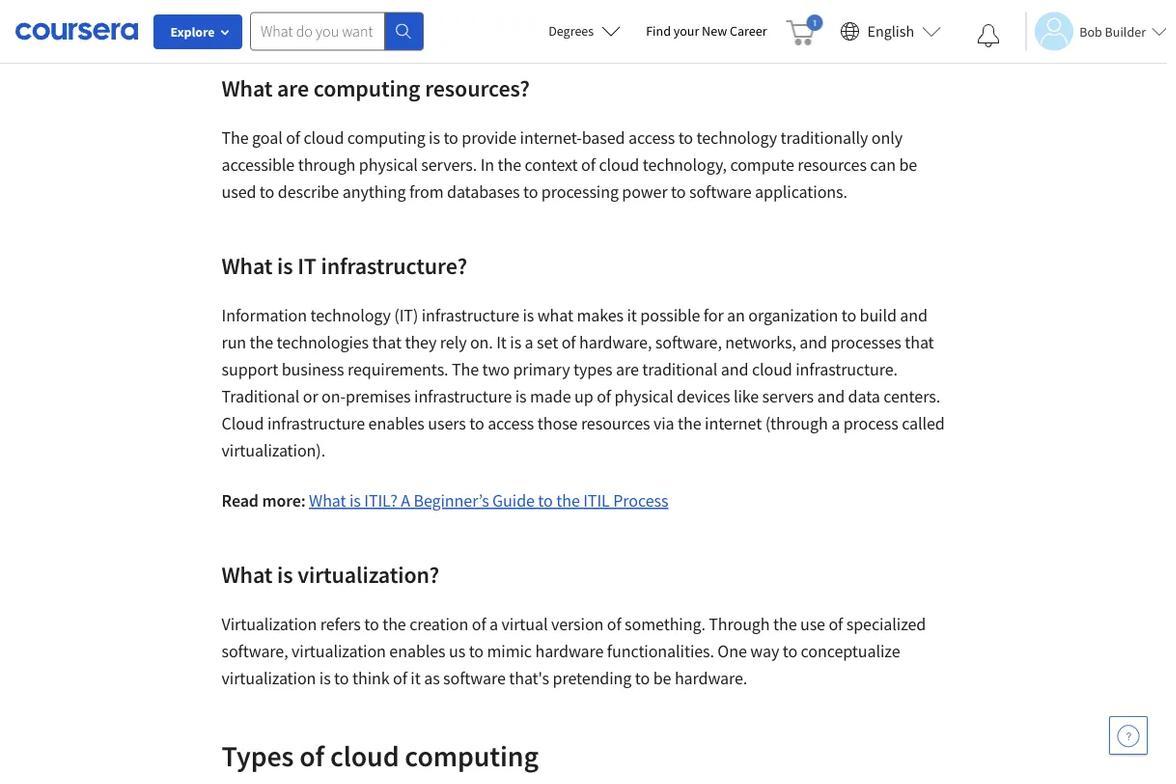Task type: vqa. For each thing, say whether or not it's contained in the screenshot.
Plans
no



Task type: describe. For each thing, give the bounding box(es) containing it.
to down technology,
[[671, 181, 686, 203]]

infrastructure.
[[796, 359, 898, 380]]

called
[[902, 413, 945, 435]]

build
[[860, 305, 897, 326]]

process
[[844, 413, 899, 435]]

2 that from the left
[[905, 332, 934, 353]]

they
[[405, 332, 437, 353]]

career
[[730, 22, 767, 40]]

virtualization refers to the creation of a virtual version of something. through the use of specialized software, virtualization enables us to mimic hardware functionalities. one way to conceptualize virtualization is to think of it as software that's pretending to be hardware.
[[222, 614, 926, 689]]

centers.
[[884, 386, 941, 407]]

like
[[734, 386, 759, 407]]

to right the us
[[469, 641, 484, 662]]

builder
[[1105, 23, 1146, 40]]

think
[[352, 668, 390, 689]]

that's
[[509, 668, 549, 689]]

bob builder button
[[1026, 12, 1167, 51]]

resources inside information technology (it) infrastructure is what makes it possible for an organization to build and run the technologies that they rely on. it is a set of hardware, software, networks, and processes that support business requirements. the two primary types are traditional and cloud infrastructure. traditional or on-premises infrastructure is made up of physical devices like servers and data centers. cloud infrastructure enables users to access those resources via the internet (through a process called virtualization).
[[581, 413, 650, 435]]

the left use
[[773, 614, 797, 635]]

organization
[[749, 305, 838, 326]]

of right the goal
[[286, 127, 300, 149]]

virtual
[[502, 614, 548, 635]]

the inside the goal of cloud computing is to provide internet-based access to technology traditionally only accessible through physical servers. in the context of cloud technology, compute resources can be used to describe anything from databases to processing power to software applications.
[[222, 127, 249, 149]]

makes
[[577, 305, 624, 326]]

infrastructure?
[[321, 251, 467, 280]]

as
[[424, 668, 440, 689]]

explore
[[170, 23, 215, 41]]

beginner's
[[414, 490, 489, 512]]

more:
[[262, 490, 306, 512]]

enables inside information technology (it) infrastructure is what makes it possible for an organization to build and run the technologies that they rely on. it is a set of hardware, software, networks, and processes that support business requirements. the two primary types are traditional and cloud infrastructure. traditional or on-premises infrastructure is made up of physical devices like servers and data centers. cloud infrastructure enables users to access those resources via the internet (through a process called virtualization).
[[368, 413, 425, 435]]

an
[[727, 305, 745, 326]]

help center image
[[1117, 724, 1140, 747]]

the left creation
[[383, 614, 406, 635]]

of right up
[[597, 386, 611, 407]]

resources?
[[425, 73, 530, 102]]

run
[[222, 332, 246, 353]]

the left itil
[[556, 490, 580, 512]]

databases
[[447, 181, 520, 203]]

computing inside the goal of cloud computing is to provide internet-based access to technology traditionally only accessible through physical servers. in the context of cloud technology, compute resources can be used to describe anything from databases to processing power to software applications.
[[347, 127, 425, 149]]

read
[[222, 490, 259, 512]]

your
[[674, 22, 699, 40]]

through
[[709, 614, 770, 635]]

users
[[428, 413, 466, 435]]

bob builder
[[1080, 23, 1146, 40]]

business
[[282, 359, 344, 380]]

2 vertical spatial computing
[[405, 738, 539, 774]]

to right used
[[260, 181, 274, 203]]

to right 'refers'
[[364, 614, 379, 635]]

something.
[[625, 614, 706, 635]]

up
[[575, 386, 593, 407]]

what is it infrastructure?
[[222, 251, 467, 280]]

english
[[868, 22, 915, 41]]

traditional
[[642, 359, 718, 380]]

0 vertical spatial are
[[277, 73, 309, 102]]

the inside the goal of cloud computing is to provide internet-based access to technology traditionally only accessible through physical servers. in the context of cloud technology, compute resources can be used to describe anything from databases to processing power to software applications.
[[498, 154, 521, 176]]

1 horizontal spatial a
[[525, 332, 534, 353]]

specialized
[[847, 614, 926, 635]]

cloud
[[222, 413, 264, 435]]

to left build
[[842, 305, 857, 326]]

networks,
[[725, 332, 796, 353]]

used
[[222, 181, 256, 203]]

processing
[[542, 181, 619, 203]]

types of cloud computing
[[222, 738, 539, 774]]

version
[[551, 614, 604, 635]]

software, inside information technology (it) infrastructure is what makes it possible for an organization to build and run the technologies that they rely on. it is a set of hardware, software, networks, and processes that support business requirements. the two primary types are traditional and cloud infrastructure. traditional or on-premises infrastructure is made up of physical devices like servers and data centers. cloud infrastructure enables users to access those resources via the internet (through a process called virtualization).
[[655, 332, 722, 353]]

to left think
[[334, 668, 349, 689]]

is left made
[[515, 386, 527, 407]]

access inside information technology (it) infrastructure is what makes it possible for an organization to build and run the technologies that they rely on. it is a set of hardware, software, networks, and processes that support business requirements. the two primary types are traditional and cloud infrastructure. traditional or on-premises infrastructure is made up of physical devices like servers and data centers. cloud infrastructure enables users to access those resources via the internet (through a process called virtualization).
[[488, 413, 534, 435]]

information
[[222, 305, 307, 326]]

find
[[646, 22, 671, 40]]

cloud down based
[[599, 154, 639, 176]]

of right think
[[393, 668, 407, 689]]

types
[[574, 359, 613, 380]]

the inside information technology (it) infrastructure is what makes it possible for an organization to build and run the technologies that they rely on. it is a set of hardware, software, networks, and processes that support business requirements. the two primary types are traditional and cloud infrastructure. traditional or on-premises infrastructure is made up of physical devices like servers and data centers. cloud infrastructure enables users to access those resources via the internet (through a process called virtualization).
[[452, 359, 479, 380]]

is left what
[[523, 305, 534, 326]]

processes
[[831, 332, 902, 353]]

creation
[[410, 614, 469, 635]]

what is virtualization?
[[222, 560, 439, 589]]

to down context
[[523, 181, 538, 203]]

is right it
[[510, 332, 522, 353]]

software, inside virtualization refers to the creation of a virtual version of something. through the use of specialized software, virtualization enables us to mimic hardware functionalities. one way to conceptualize virtualization is to think of it as software that's pretending to be hardware.
[[222, 641, 288, 662]]

is left it
[[277, 251, 293, 280]]

two
[[482, 359, 510, 380]]

read more: what is itil? a beginner's guide to the itil process
[[222, 490, 669, 512]]

itil?
[[364, 490, 398, 512]]

rely
[[440, 332, 467, 353]]

what for virtualization?
[[222, 560, 273, 589]]

information technology (it) infrastructure is what makes it possible for an organization to build and run the technologies that they rely on. it is a set of hardware, software, networks, and processes that support business requirements. the two primary types are traditional and cloud infrastructure. traditional or on-premises infrastructure is made up of physical devices like servers and data centers. cloud infrastructure enables users to access those resources via the internet (through a process called virtualization).
[[222, 305, 945, 462]]

and down infrastructure.
[[817, 386, 845, 407]]

new
[[702, 22, 727, 40]]

on.
[[470, 332, 493, 353]]

servers
[[762, 386, 814, 407]]

one
[[718, 641, 747, 662]]

0 vertical spatial virtualization
[[292, 641, 386, 662]]

it inside virtualization refers to the creation of a virtual version of something. through the use of specialized software, virtualization enables us to mimic hardware functionalities. one way to conceptualize virtualization is to think of it as software that's pretending to be hardware.
[[411, 668, 421, 689]]

internet-
[[520, 127, 582, 149]]

the down information
[[250, 332, 273, 353]]

coursera image
[[15, 16, 138, 47]]

the right via
[[678, 413, 702, 435]]

0 vertical spatial infrastructure
[[422, 305, 519, 326]]

of right creation
[[472, 614, 486, 635]]

technology,
[[643, 154, 727, 176]]

describe
[[278, 181, 339, 203]]

show notifications image
[[977, 24, 1001, 47]]

technology inside information technology (it) infrastructure is what makes it possible for an organization to build and run the technologies that they rely on. it is a set of hardware, software, networks, and processes that support business requirements. the two primary types are traditional and cloud infrastructure. traditional or on-premises infrastructure is made up of physical devices like servers and data centers. cloud infrastructure enables users to access those resources via the internet (through a process called virtualization).
[[310, 305, 391, 326]]

to up servers.
[[444, 127, 458, 149]]

via
[[654, 413, 674, 435]]



Task type: locate. For each thing, give the bounding box(es) containing it.
what is itil? a beginner's guide to the itil process link
[[309, 490, 669, 512]]

software, up traditional
[[655, 332, 722, 353]]

those
[[538, 413, 578, 435]]

it
[[497, 332, 507, 353]]

virtualization down virtualization
[[222, 668, 316, 689]]

to down functionalities.
[[635, 668, 650, 689]]

hardware,
[[579, 332, 652, 353]]

pretending
[[553, 668, 632, 689]]

1 horizontal spatial technology
[[697, 127, 777, 149]]

0 horizontal spatial resources
[[581, 413, 650, 435]]

1 vertical spatial software,
[[222, 641, 288, 662]]

0 vertical spatial it
[[627, 305, 637, 326]]

for
[[704, 305, 724, 326]]

what up the goal
[[222, 73, 273, 102]]

0 horizontal spatial the
[[222, 127, 249, 149]]

that up requirements. on the top of page
[[372, 332, 402, 353]]

is left think
[[319, 668, 331, 689]]

1 vertical spatial the
[[452, 359, 479, 380]]

that right processes
[[905, 332, 934, 353]]

0 horizontal spatial are
[[277, 73, 309, 102]]

0 horizontal spatial that
[[372, 332, 402, 353]]

access up technology,
[[629, 127, 675, 149]]

the goal of cloud computing is to provide internet-based access to technology traditionally only accessible through physical servers. in the context of cloud technology, compute resources can be used to describe anything from databases to processing power to software applications.
[[222, 127, 917, 203]]

to right way
[[783, 641, 798, 662]]

the right in
[[498, 154, 521, 176]]

0 vertical spatial technology
[[697, 127, 777, 149]]

2 horizontal spatial a
[[832, 413, 840, 435]]

access inside the goal of cloud computing is to provide internet-based access to technology traditionally only accessible through physical servers. in the context of cloud technology, compute resources can be used to describe anything from databases to processing power to software applications.
[[629, 127, 675, 149]]

0 vertical spatial computing
[[314, 73, 420, 102]]

to up technology,
[[678, 127, 693, 149]]

only
[[872, 127, 903, 149]]

are down hardware,
[[616, 359, 639, 380]]

1 horizontal spatial software,
[[655, 332, 722, 353]]

that
[[372, 332, 402, 353], [905, 332, 934, 353]]

mimic
[[487, 641, 532, 662]]

1 vertical spatial a
[[832, 413, 840, 435]]

1 vertical spatial infrastructure
[[414, 386, 512, 407]]

1 vertical spatial be
[[653, 668, 671, 689]]

infrastructure down the "or"
[[267, 413, 365, 435]]

virtualization).
[[222, 440, 325, 462]]

resources inside the goal of cloud computing is to provide internet-based access to technology traditionally only accessible through physical servers. in the context of cloud technology, compute resources can be used to describe anything from databases to processing power to software applications.
[[798, 154, 867, 176]]

the down the rely
[[452, 359, 479, 380]]

resources down traditionally
[[798, 154, 867, 176]]

computing down as
[[405, 738, 539, 774]]

1 horizontal spatial are
[[616, 359, 639, 380]]

and up like
[[721, 359, 749, 380]]

a left process
[[832, 413, 840, 435]]

enables down premises
[[368, 413, 425, 435]]

a left virtual
[[490, 614, 498, 635]]

way
[[751, 641, 779, 662]]

0 vertical spatial physical
[[359, 154, 418, 176]]

0 horizontal spatial it
[[411, 668, 421, 689]]

cloud down networks,
[[752, 359, 792, 380]]

resources down up
[[581, 413, 650, 435]]

cloud inside information technology (it) infrastructure is what makes it possible for an organization to build and run the technologies that they rely on. it is a set of hardware, software, networks, and processes that support business requirements. the two primary types are traditional and cloud infrastructure. traditional or on-premises infrastructure is made up of physical devices like servers and data centers. cloud infrastructure enables users to access those resources via the internet (through a process called virtualization).
[[752, 359, 792, 380]]

1 horizontal spatial software
[[689, 181, 752, 203]]

technology inside the goal of cloud computing is to provide internet-based access to technology traditionally only accessible through physical servers. in the context of cloud technology, compute resources can be used to describe anything from databases to processing power to software applications.
[[697, 127, 777, 149]]

what up virtualization
[[222, 560, 273, 589]]

infrastructure up on. on the top of page
[[422, 305, 519, 326]]

0 horizontal spatial technology
[[310, 305, 391, 326]]

are up the goal
[[277, 73, 309, 102]]

resources
[[798, 154, 867, 176], [581, 413, 650, 435]]

it left as
[[411, 668, 421, 689]]

bob
[[1080, 23, 1102, 40]]

physical
[[359, 154, 418, 176], [615, 386, 673, 407]]

1 horizontal spatial access
[[629, 127, 675, 149]]

devices
[[677, 386, 730, 407]]

computing down what do you want to learn? text box on the top of the page
[[314, 73, 420, 102]]

virtualization
[[292, 641, 386, 662], [222, 668, 316, 689]]

is inside virtualization refers to the creation of a virtual version of something. through the use of specialized software, virtualization enables us to mimic hardware functionalities. one way to conceptualize virtualization is to think of it as software that's pretending to be hardware.
[[319, 668, 331, 689]]

it
[[298, 251, 317, 280]]

what up information
[[222, 251, 273, 280]]

of right version
[[607, 614, 621, 635]]

what are computing resources?
[[222, 73, 530, 102]]

of right use
[[829, 614, 843, 635]]

infrastructure up users
[[414, 386, 512, 407]]

physical inside information technology (it) infrastructure is what makes it possible for an organization to build and run the technologies that they rely on. it is a set of hardware, software, networks, and processes that support business requirements. the two primary types are traditional and cloud infrastructure. traditional or on-premises infrastructure is made up of physical devices like servers and data centers. cloud infrastructure enables users to access those resources via the internet (through a process called virtualization).
[[615, 386, 673, 407]]

What do you want to learn? text field
[[250, 12, 385, 51]]

be down functionalities.
[[653, 668, 671, 689]]

requirements.
[[348, 359, 449, 380]]

it
[[627, 305, 637, 326], [411, 668, 421, 689]]

in
[[481, 154, 494, 176]]

1 horizontal spatial the
[[452, 359, 479, 380]]

be
[[899, 154, 917, 176], [653, 668, 671, 689]]

virtualization
[[222, 614, 317, 635]]

infrastructure
[[422, 305, 519, 326], [414, 386, 512, 407], [267, 413, 365, 435]]

it inside information technology (it) infrastructure is what makes it possible for an organization to build and run the technologies that they rely on. it is a set of hardware, software, networks, and processes that support business requirements. the two primary types are traditional and cloud infrastructure. traditional or on-premises infrastructure is made up of physical devices like servers and data centers. cloud infrastructure enables users to access those resources via the internet (through a process called virtualization).
[[627, 305, 637, 326]]

or
[[303, 386, 318, 407]]

0 horizontal spatial physical
[[359, 154, 418, 176]]

enables up as
[[389, 641, 446, 662]]

access left those
[[488, 413, 534, 435]]

1 vertical spatial software
[[443, 668, 506, 689]]

0 horizontal spatial be
[[653, 668, 671, 689]]

is up servers.
[[429, 127, 440, 149]]

be inside the goal of cloud computing is to provide internet-based access to technology traditionally only accessible through physical servers. in the context of cloud technology, compute resources can be used to describe anything from databases to processing power to software applications.
[[899, 154, 917, 176]]

1 vertical spatial enables
[[389, 641, 446, 662]]

technology up technologies
[[310, 305, 391, 326]]

physical up via
[[615, 386, 673, 407]]

based
[[582, 127, 625, 149]]

virtualization?
[[298, 560, 439, 589]]

physical up anything
[[359, 154, 418, 176]]

technologies
[[277, 332, 369, 353]]

0 vertical spatial software,
[[655, 332, 722, 353]]

1 horizontal spatial physical
[[615, 386, 673, 407]]

hardware.
[[675, 668, 748, 689]]

traditionally
[[781, 127, 868, 149]]

can
[[870, 154, 896, 176]]

software,
[[655, 332, 722, 353], [222, 641, 288, 662]]

and right build
[[900, 305, 928, 326]]

set
[[537, 332, 558, 353]]

software, down virtualization
[[222, 641, 288, 662]]

enables inside virtualization refers to the creation of a virtual version of something. through the use of specialized software, virtualization enables us to mimic hardware functionalities. one way to conceptualize virtualization is to think of it as software that's pretending to be hardware.
[[389, 641, 446, 662]]

1 vertical spatial technology
[[310, 305, 391, 326]]

None search field
[[250, 12, 424, 51]]

english button
[[833, 0, 949, 63]]

be inside virtualization refers to the creation of a virtual version of something. through the use of specialized software, virtualization enables us to mimic hardware functionalities. one way to conceptualize virtualization is to think of it as software that's pretending to be hardware.
[[653, 668, 671, 689]]

a inside virtualization refers to the creation of a virtual version of something. through the use of specialized software, virtualization enables us to mimic hardware functionalities. one way to conceptualize virtualization is to think of it as software that's pretending to be hardware.
[[490, 614, 498, 635]]

cloud down think
[[330, 738, 399, 774]]

of right the types
[[300, 738, 324, 774]]

1 vertical spatial are
[[616, 359, 639, 380]]

is left itil?
[[350, 490, 361, 512]]

of up the processing in the top of the page
[[581, 154, 596, 176]]

software down the us
[[443, 668, 506, 689]]

1 vertical spatial virtualization
[[222, 668, 316, 689]]

1 horizontal spatial be
[[899, 154, 917, 176]]

provide
[[462, 127, 517, 149]]

the
[[222, 127, 249, 149], [452, 359, 479, 380]]

is inside the goal of cloud computing is to provide internet-based access to technology traditionally only accessible through physical servers. in the context of cloud technology, compute resources can be used to describe anything from databases to processing power to software applications.
[[429, 127, 440, 149]]

2 vertical spatial a
[[490, 614, 498, 635]]

guide
[[493, 490, 535, 512]]

0 vertical spatial resources
[[798, 154, 867, 176]]

shopping cart: 1 item image
[[786, 14, 823, 45]]

0 horizontal spatial software,
[[222, 641, 288, 662]]

1 vertical spatial resources
[[581, 413, 650, 435]]

physical inside the goal of cloud computing is to provide internet-based access to technology traditionally only accessible through physical servers. in the context of cloud technology, compute resources can be used to describe anything from databases to processing power to software applications.
[[359, 154, 418, 176]]

of right set
[[562, 332, 576, 353]]

1 vertical spatial physical
[[615, 386, 673, 407]]

1 horizontal spatial that
[[905, 332, 934, 353]]

a
[[525, 332, 534, 353], [832, 413, 840, 435], [490, 614, 498, 635]]

premises
[[346, 386, 411, 407]]

use
[[800, 614, 826, 635]]

cloud
[[304, 127, 344, 149], [599, 154, 639, 176], [752, 359, 792, 380], [330, 738, 399, 774]]

1 horizontal spatial it
[[627, 305, 637, 326]]

anything
[[342, 181, 406, 203]]

be right can at the top right of the page
[[899, 154, 917, 176]]

2 vertical spatial infrastructure
[[267, 413, 365, 435]]

software inside the goal of cloud computing is to provide internet-based access to technology traditionally only accessible through physical servers. in the context of cloud technology, compute resources can be used to describe anything from databases to processing power to software applications.
[[689, 181, 752, 203]]

on-
[[322, 386, 346, 407]]

what for computing
[[222, 73, 273, 102]]

power
[[622, 181, 668, 203]]

conceptualize
[[801, 641, 900, 662]]

explore button
[[154, 14, 242, 49]]

degrees
[[549, 22, 594, 40]]

is
[[429, 127, 440, 149], [277, 251, 293, 280], [523, 305, 534, 326], [510, 332, 522, 353], [515, 386, 527, 407], [350, 490, 361, 512], [277, 560, 293, 589], [319, 668, 331, 689]]

computing down what are computing resources?
[[347, 127, 425, 149]]

0 vertical spatial be
[[899, 154, 917, 176]]

through
[[298, 154, 356, 176]]

goal
[[252, 127, 283, 149]]

1 horizontal spatial resources
[[798, 154, 867, 176]]

a left set
[[525, 332, 534, 353]]

0 vertical spatial software
[[689, 181, 752, 203]]

1 vertical spatial access
[[488, 413, 534, 435]]

are inside information technology (it) infrastructure is what makes it possible for an organization to build and run the technologies that they rely on. it is a set of hardware, software, networks, and processes that support business requirements. the two primary types are traditional and cloud infrastructure. traditional or on-premises infrastructure is made up of physical devices like servers and data centers. cloud infrastructure enables users to access those resources via the internet (through a process called virtualization).
[[616, 359, 639, 380]]

0 horizontal spatial software
[[443, 668, 506, 689]]

compute
[[730, 154, 794, 176]]

what right more:
[[309, 490, 346, 512]]

context
[[525, 154, 578, 176]]

1 vertical spatial computing
[[347, 127, 425, 149]]

access
[[629, 127, 675, 149], [488, 413, 534, 435]]

virtualization down 'refers'
[[292, 641, 386, 662]]

functionalities.
[[607, 641, 714, 662]]

cloud up through
[[304, 127, 344, 149]]

what for it
[[222, 251, 273, 280]]

1 vertical spatial it
[[411, 668, 421, 689]]

to right users
[[470, 413, 484, 435]]

1 that from the left
[[372, 332, 402, 353]]

find your new career link
[[636, 19, 777, 43]]

process
[[613, 490, 669, 512]]

(it)
[[394, 305, 418, 326]]

0 vertical spatial access
[[629, 127, 675, 149]]

technology up "compute"
[[697, 127, 777, 149]]

what
[[538, 305, 574, 326]]

is up virtualization
[[277, 560, 293, 589]]

0 vertical spatial enables
[[368, 413, 425, 435]]

us
[[449, 641, 466, 662]]

accessible
[[222, 154, 295, 176]]

of
[[286, 127, 300, 149], [581, 154, 596, 176], [562, 332, 576, 353], [597, 386, 611, 407], [472, 614, 486, 635], [607, 614, 621, 635], [829, 614, 843, 635], [393, 668, 407, 689], [300, 738, 324, 774]]

it up hardware,
[[627, 305, 637, 326]]

find your new career
[[646, 22, 767, 40]]

0 vertical spatial a
[[525, 332, 534, 353]]

to right guide
[[538, 490, 553, 512]]

the
[[498, 154, 521, 176], [250, 332, 273, 353], [678, 413, 702, 435], [556, 490, 580, 512], [383, 614, 406, 635], [773, 614, 797, 635]]

possible
[[640, 305, 700, 326]]

0 vertical spatial the
[[222, 127, 249, 149]]

applications.
[[755, 181, 848, 203]]

0 horizontal spatial a
[[490, 614, 498, 635]]

servers.
[[421, 154, 477, 176]]

software inside virtualization refers to the creation of a virtual version of something. through the use of specialized software, virtualization enables us to mimic hardware functionalities. one way to conceptualize virtualization is to think of it as software that's pretending to be hardware.
[[443, 668, 506, 689]]

traditional
[[222, 386, 300, 407]]

software down technology,
[[689, 181, 752, 203]]

and down organization
[[800, 332, 827, 353]]

the left the goal
[[222, 127, 249, 149]]

hardware
[[535, 641, 604, 662]]

0 horizontal spatial access
[[488, 413, 534, 435]]

primary
[[513, 359, 570, 380]]



